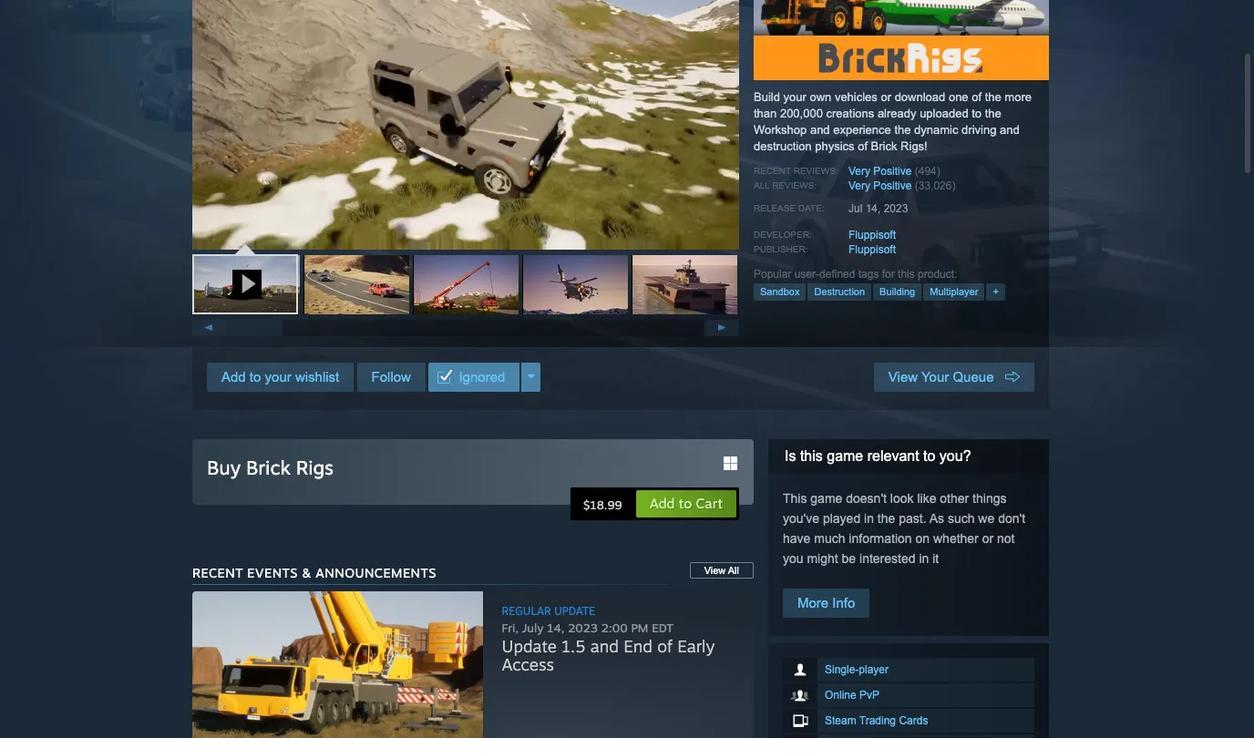 Task type: describe. For each thing, give the bounding box(es) containing it.
single-player
[[825, 663, 889, 676]]

single-player link
[[783, 658, 1034, 682]]

fluppisoft for publisher:
[[848, 243, 896, 256]]

trading
[[859, 715, 896, 727]]

buy
[[207, 456, 241, 479]]

user-
[[794, 268, 819, 281]]

steam trading cards link
[[783, 709, 1034, 733]]

recent for recent reviews:
[[754, 166, 791, 176]]

view your queue link
[[874, 363, 1034, 392]]

1 vertical spatial update
[[502, 636, 557, 656]]

driving
[[962, 123, 997, 137]]

view for view all
[[704, 565, 726, 576]]

the down already
[[894, 123, 911, 137]]

jul 14, 2023
[[848, 202, 908, 215]]

much
[[814, 531, 845, 546]]

2 horizontal spatial and
[[1000, 123, 1020, 137]]

to left wishlist
[[250, 369, 261, 385]]

to inside build your own vehicles or download one of the more than 200,000 creations already uploaded to the workshop and experience the dynamic driving and destruction physics of brick rigs!
[[972, 107, 982, 120]]

1 vertical spatial your
[[265, 369, 291, 385]]

early
[[677, 636, 715, 656]]

reviews: for very positive (494)
[[794, 166, 838, 176]]

whether
[[933, 531, 979, 546]]

this
[[783, 491, 807, 506]]

fluppisoft link for developer:
[[848, 229, 896, 242]]

edt
[[652, 621, 674, 635]]

queue
[[953, 369, 994, 385]]

view your queue
[[888, 369, 1005, 385]]

$18.99
[[583, 498, 622, 512]]

building
[[880, 286, 915, 297]]

have
[[783, 531, 811, 546]]

positive for (33,026)
[[873, 180, 912, 192]]

1 horizontal spatial 2023
[[884, 202, 908, 215]]

developer:
[[754, 230, 812, 240]]

destruction link
[[808, 283, 871, 301]]

add for add to your wishlist
[[221, 369, 246, 385]]

1 horizontal spatial and
[[810, 123, 830, 137]]

rigs
[[296, 456, 334, 479]]

0 horizontal spatial all
[[728, 565, 739, 576]]

0 horizontal spatial brick
[[246, 456, 290, 479]]

other
[[940, 491, 969, 506]]

multiplayer link
[[923, 283, 985, 301]]

(33,026)
[[915, 180, 956, 192]]

don't
[[998, 511, 1025, 526]]

your inside build your own vehicles or download one of the more than 200,000 creations already uploaded to the workshop and experience the dynamic driving and destruction physics of brick rigs!
[[783, 90, 806, 104]]

not
[[997, 531, 1015, 546]]

very for very positive (33,026)
[[848, 180, 870, 192]]

more info link
[[783, 589, 870, 618]]

look
[[890, 491, 914, 506]]

1 vertical spatial this
[[800, 448, 823, 464]]

to left cart
[[679, 495, 692, 512]]

more
[[1005, 90, 1032, 104]]

interested
[[859, 551, 916, 566]]

release
[[754, 203, 796, 213]]

1 horizontal spatial 14,
[[866, 202, 881, 215]]

build
[[754, 90, 780, 104]]

positive for (494)
[[873, 165, 912, 178]]

relevant
[[867, 448, 919, 464]]

view all
[[704, 565, 739, 576]]

experience
[[833, 123, 891, 137]]

recent for recent events & announcements
[[192, 565, 243, 581]]

doesn't
[[846, 491, 887, 506]]

very positive (33,026)
[[848, 180, 956, 192]]

past.
[[899, 511, 926, 526]]

or inside build your own vehicles or download one of the more than 200,000 creations already uploaded to the workshop and experience the dynamic driving and destruction physics of brick rigs!
[[881, 90, 891, 104]]

add to cart link
[[635, 489, 737, 519]]

cards
[[899, 715, 928, 727]]

1 vertical spatial of
[[858, 139, 868, 153]]

workshop
[[754, 123, 807, 137]]

like
[[917, 491, 936, 506]]

0 vertical spatial update
[[554, 604, 595, 618]]

200,000
[[780, 107, 823, 120]]

very positive (494)
[[848, 165, 940, 178]]

view all link
[[690, 562, 754, 579]]

dynamic
[[914, 123, 958, 137]]

1 vertical spatial in
[[919, 551, 929, 566]]

destruction
[[754, 139, 812, 153]]

brick inside build your own vehicles or download one of the more than 200,000 creations already uploaded to the workshop and experience the dynamic driving and destruction physics of brick rigs!
[[871, 139, 897, 153]]

more
[[797, 595, 829, 611]]

as
[[929, 511, 944, 526]]

popular
[[754, 268, 791, 281]]

you
[[783, 551, 803, 566]]

events
[[247, 565, 298, 581]]

your
[[921, 369, 949, 385]]

2023 inside regular update fri, july 14, 2023 2:00 pm edt update 1.5 and end of early access
[[568, 621, 598, 635]]

publisher:
[[754, 244, 808, 254]]

ignored
[[455, 369, 505, 385]]

things
[[973, 491, 1007, 506]]

0 vertical spatial in
[[864, 511, 874, 526]]

information
[[849, 531, 912, 546]]

online
[[825, 689, 856, 702]]

might
[[807, 551, 838, 566]]

is this game relevant to you?
[[785, 448, 971, 464]]

product:
[[918, 268, 957, 281]]

fri,
[[502, 621, 518, 635]]

uploaded
[[920, 107, 968, 120]]

all reviews:
[[754, 180, 817, 190]]



Task type: locate. For each thing, give the bounding box(es) containing it.
fluppisoft
[[848, 229, 896, 242], [848, 243, 896, 256]]

very down physics
[[848, 165, 870, 178]]

more info
[[797, 595, 855, 611]]

reviews: down physics
[[794, 166, 838, 176]]

1 horizontal spatial add
[[649, 495, 675, 512]]

2 very from the top
[[848, 180, 870, 192]]

0 vertical spatial 2023
[[884, 202, 908, 215]]

all up release
[[754, 180, 770, 190]]

0 vertical spatial fluppisoft
[[848, 229, 896, 242]]

0 horizontal spatial this
[[800, 448, 823, 464]]

and down 2:00 in the bottom of the page
[[590, 636, 619, 656]]

1 vertical spatial brick
[[246, 456, 290, 479]]

0 vertical spatial view
[[888, 369, 918, 385]]

in
[[864, 511, 874, 526], [919, 551, 929, 566]]

14,
[[866, 202, 881, 215], [547, 621, 564, 635]]

1 horizontal spatial view
[[888, 369, 918, 385]]

recent left "events"
[[192, 565, 243, 581]]

1 vertical spatial game
[[811, 491, 842, 506]]

of down experience
[[858, 139, 868, 153]]

buy brick rigs
[[207, 456, 334, 479]]

reviews: for very positive (33,026)
[[772, 180, 817, 190]]

2 positive from the top
[[873, 180, 912, 192]]

this game doesn't look like other things you've played in the past. as such we don't have much information on whether or not you might be interested in it
[[783, 491, 1025, 566]]

july
[[522, 621, 544, 635]]

1 vertical spatial or
[[982, 531, 994, 546]]

reviews:
[[794, 166, 838, 176], [772, 180, 817, 190]]

1 vertical spatial add
[[649, 495, 675, 512]]

2 vertical spatial of
[[657, 636, 673, 656]]

game up doesn't
[[827, 448, 863, 464]]

this right is
[[800, 448, 823, 464]]

your left wishlist
[[265, 369, 291, 385]]

your up 200,000
[[783, 90, 806, 104]]

own
[[810, 90, 831, 104]]

add to your wishlist link
[[207, 363, 354, 392]]

to up the driving
[[972, 107, 982, 120]]

on
[[915, 531, 930, 546]]

brick right buy
[[246, 456, 290, 479]]

access
[[502, 654, 554, 674]]

and right the driving
[[1000, 123, 1020, 137]]

0 horizontal spatial add
[[221, 369, 246, 385]]

destruction
[[814, 286, 865, 297]]

14, right jul
[[866, 202, 881, 215]]

fluppisoft for developer:
[[848, 229, 896, 242]]

fluppisoft link down jul 14, 2023
[[848, 229, 896, 242]]

0 horizontal spatial 14,
[[547, 621, 564, 635]]

1 vertical spatial reviews:
[[772, 180, 817, 190]]

view for view your queue
[[888, 369, 918, 385]]

recent reviews:
[[754, 166, 838, 176]]

1 very from the top
[[848, 165, 870, 178]]

of down edt
[[657, 636, 673, 656]]

1 horizontal spatial brick
[[871, 139, 897, 153]]

wishlist
[[295, 369, 339, 385]]

multiplayer
[[930, 286, 978, 297]]

info
[[832, 595, 855, 611]]

pm
[[631, 621, 648, 635]]

1 fluppisoft from the top
[[848, 229, 896, 242]]

2 fluppisoft from the top
[[848, 243, 896, 256]]

very up jul
[[848, 180, 870, 192]]

0 vertical spatial recent
[[754, 166, 791, 176]]

2 horizontal spatial of
[[972, 90, 982, 104]]

popular user-defined tags for this product:
[[754, 268, 957, 281]]

game
[[827, 448, 863, 464], [811, 491, 842, 506]]

or left not on the right bottom of page
[[982, 531, 994, 546]]

such
[[948, 511, 975, 526]]

0 horizontal spatial 2023
[[568, 621, 598, 635]]

1 vertical spatial view
[[704, 565, 726, 576]]

add to cart
[[649, 495, 723, 512]]

1 positive from the top
[[873, 165, 912, 178]]

all
[[754, 180, 770, 190], [728, 565, 739, 576]]

0 horizontal spatial of
[[657, 636, 673, 656]]

the
[[985, 90, 1001, 104], [985, 107, 1001, 120], [894, 123, 911, 137], [878, 511, 895, 526]]

0 vertical spatial all
[[754, 180, 770, 190]]

1 vertical spatial 2023
[[568, 621, 598, 635]]

we
[[978, 511, 995, 526]]

1 horizontal spatial of
[[858, 139, 868, 153]]

and
[[810, 123, 830, 137], [1000, 123, 1020, 137], [590, 636, 619, 656]]

1 vertical spatial fluppisoft
[[848, 243, 896, 256]]

2023
[[884, 202, 908, 215], [568, 621, 598, 635]]

your
[[783, 90, 806, 104], [265, 369, 291, 385]]

&
[[302, 565, 312, 581]]

positive up 'very positive (33,026)'
[[873, 165, 912, 178]]

building link
[[873, 283, 922, 301]]

very for very positive (494)
[[848, 165, 870, 178]]

1 horizontal spatial or
[[982, 531, 994, 546]]

this right for
[[898, 268, 915, 281]]

download
[[895, 90, 945, 104]]

1 horizontal spatial all
[[754, 180, 770, 190]]

played
[[823, 511, 861, 526]]

the up the driving
[[985, 107, 1001, 120]]

online pvp link
[[783, 684, 1034, 707]]

game inside this game doesn't look like other things you've played in the past. as such we don't have much information on whether or not you might be interested in it
[[811, 491, 842, 506]]

announcements
[[316, 565, 436, 581]]

rigs!
[[901, 139, 928, 153]]

0 horizontal spatial your
[[265, 369, 291, 385]]

0 horizontal spatial and
[[590, 636, 619, 656]]

regular
[[502, 604, 551, 618]]

already
[[878, 107, 916, 120]]

the left more
[[985, 90, 1001, 104]]

1 vertical spatial fluppisoft link
[[848, 243, 896, 256]]

0 horizontal spatial view
[[704, 565, 726, 576]]

14, right july
[[547, 621, 564, 635]]

0 vertical spatial of
[[972, 90, 982, 104]]

fluppisoft down jul 14, 2023
[[848, 229, 896, 242]]

add to your wishlist
[[221, 369, 339, 385]]

the up information
[[878, 511, 895, 526]]

fluppisoft link for publisher:
[[848, 243, 896, 256]]

2 fluppisoft link from the top
[[848, 243, 896, 256]]

1 vertical spatial very
[[848, 180, 870, 192]]

1 horizontal spatial in
[[919, 551, 929, 566]]

game up played in the bottom right of the page
[[811, 491, 842, 506]]

all left the you
[[728, 565, 739, 576]]

14, inside regular update fri, july 14, 2023 2:00 pm edt update 1.5 and end of early access
[[547, 621, 564, 635]]

view inside view your queue link
[[888, 369, 918, 385]]

reviews: down 'recent reviews:'
[[772, 180, 817, 190]]

to left you?
[[923, 448, 935, 464]]

1 horizontal spatial your
[[783, 90, 806, 104]]

0 vertical spatial positive
[[873, 165, 912, 178]]

1 vertical spatial positive
[[873, 180, 912, 192]]

0 vertical spatial add
[[221, 369, 246, 385]]

or inside this game doesn't look like other things you've played in the past. as such we don't have much information on whether or not you might be interested in it
[[982, 531, 994, 546]]

0 vertical spatial 14,
[[866, 202, 881, 215]]

0 vertical spatial brick
[[871, 139, 897, 153]]

one
[[949, 90, 968, 104]]

1 vertical spatial all
[[728, 565, 739, 576]]

1 horizontal spatial this
[[898, 268, 915, 281]]

in left it
[[919, 551, 929, 566]]

vehicles
[[835, 90, 878, 104]]

0 vertical spatial fluppisoft link
[[848, 229, 896, 242]]

1 vertical spatial 14,
[[547, 621, 564, 635]]

positive down very positive (494)
[[873, 180, 912, 192]]

of inside regular update fri, july 14, 2023 2:00 pm edt update 1.5 and end of early access
[[657, 636, 673, 656]]

1 horizontal spatial recent
[[754, 166, 791, 176]]

end
[[624, 636, 652, 656]]

0 horizontal spatial or
[[881, 90, 891, 104]]

1.5
[[562, 636, 585, 656]]

than
[[754, 107, 777, 120]]

physics
[[815, 139, 854, 153]]

add left cart
[[649, 495, 675, 512]]

recent up all reviews:
[[754, 166, 791, 176]]

1 fluppisoft link from the top
[[848, 229, 896, 242]]

0 vertical spatial game
[[827, 448, 863, 464]]

0 vertical spatial your
[[783, 90, 806, 104]]

update down july
[[502, 636, 557, 656]]

view left your
[[888, 369, 918, 385]]

or up already
[[881, 90, 891, 104]]

add left wishlist
[[221, 369, 246, 385]]

add for add to cart
[[649, 495, 675, 512]]

steam
[[825, 715, 856, 727]]

regular update fri, july 14, 2023 2:00 pm edt update 1.5 and end of early access
[[502, 604, 715, 674]]

you?
[[940, 448, 971, 464]]

update up 1.5
[[554, 604, 595, 618]]

fluppisoft link up tags
[[848, 243, 896, 256]]

and inside regular update fri, july 14, 2023 2:00 pm edt update 1.5 and end of early access
[[590, 636, 619, 656]]

0 horizontal spatial recent
[[192, 565, 243, 581]]

jul
[[848, 202, 862, 215]]

view inside view all link
[[704, 565, 726, 576]]

creations
[[826, 107, 874, 120]]

for
[[882, 268, 895, 281]]

player
[[859, 663, 889, 676]]

steam trading cards
[[825, 715, 928, 727]]

+
[[993, 286, 999, 297]]

date:
[[798, 203, 824, 213]]

it
[[933, 551, 939, 566]]

single-
[[825, 663, 859, 676]]

cart
[[696, 495, 723, 512]]

fluppisoft up tags
[[848, 243, 896, 256]]

to
[[972, 107, 982, 120], [250, 369, 261, 385], [923, 448, 935, 464], [679, 495, 692, 512]]

(494)
[[915, 165, 940, 178]]

the inside this game doesn't look like other things you've played in the past. as such we don't have much information on whether or not you might be interested in it
[[878, 511, 895, 526]]

of right one
[[972, 90, 982, 104]]

0 vertical spatial this
[[898, 268, 915, 281]]

view down cart
[[704, 565, 726, 576]]

2023 up 1.5
[[568, 621, 598, 635]]

in down doesn't
[[864, 511, 874, 526]]

0 horizontal spatial in
[[864, 511, 874, 526]]

2:00
[[601, 621, 628, 635]]

defined
[[819, 268, 855, 281]]

0 vertical spatial reviews:
[[794, 166, 838, 176]]

pvp
[[859, 689, 880, 702]]

brick up very positive (494)
[[871, 139, 897, 153]]

2023 down 'very positive (33,026)'
[[884, 202, 908, 215]]

1 vertical spatial recent
[[192, 565, 243, 581]]

positive
[[873, 165, 912, 178], [873, 180, 912, 192]]

follow
[[371, 369, 411, 385]]

0 vertical spatial very
[[848, 165, 870, 178]]

release date:
[[754, 203, 824, 213]]

and up physics
[[810, 123, 830, 137]]

0 vertical spatial or
[[881, 90, 891, 104]]



Task type: vqa. For each thing, say whether or not it's contained in the screenshot.
leftmost Brick
yes



